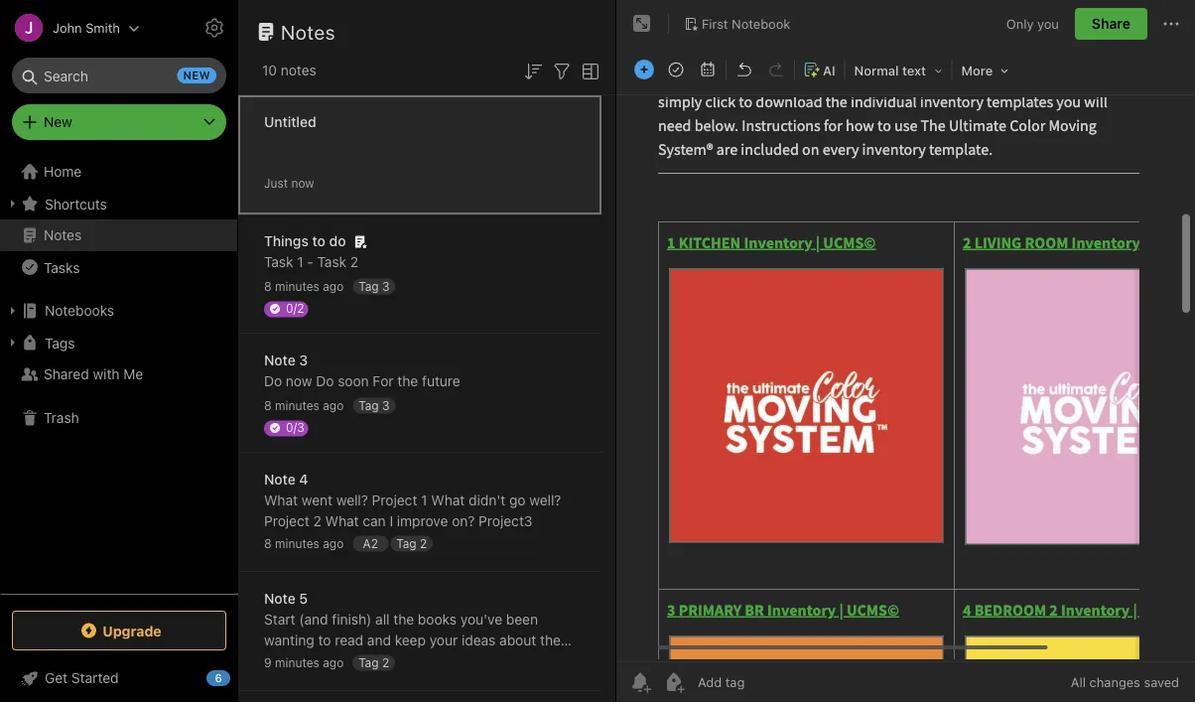 Task type: vqa. For each thing, say whether or not it's contained in the screenshot.
the middle 3
yes



Task type: describe. For each thing, give the bounding box(es) containing it.
shortcuts
[[45, 195, 107, 212]]

9 minutes ago
[[264, 656, 344, 670]]

tip:
[[367, 653, 391, 669]]

i
[[390, 513, 393, 529]]

ideas
[[462, 632, 496, 648]]

tasks
[[44, 259, 80, 275]]

keep
[[395, 632, 426, 648]]

Note Editor text field
[[617, 95, 1196, 661]]

untitled
[[264, 114, 316, 130]]

started
[[71, 670, 119, 686]]

book,
[[264, 674, 300, 690]]

improve
[[397, 513, 448, 529]]

future
[[422, 373, 461, 389]]

only
[[1007, 16, 1034, 31]]

0 horizontal spatial 1
[[297, 254, 304, 270]]

with
[[93, 366, 120, 382]]

shared with me link
[[0, 358, 237, 390]]

new search field
[[26, 58, 216, 93]]

View options field
[[574, 58, 603, 83]]

Sort options field
[[521, 58, 545, 83]]

2 minutes from the top
[[275, 399, 320, 413]]

ai button
[[797, 56, 843, 84]]

tags button
[[0, 327, 237, 358]]

6
[[215, 672, 222, 685]]

10
[[262, 62, 277, 78]]

note 4
[[264, 471, 308, 488]]

you've
[[461, 611, 503, 628]]

do now do soon for the future
[[264, 373, 461, 389]]

0 horizontal spatial project
[[264, 513, 310, 529]]

reading
[[451, 653, 499, 669]]

tags
[[45, 334, 75, 351]]

More field
[[955, 56, 1016, 84]]

0 vertical spatial the
[[398, 373, 418, 389]]

note for note 5
[[264, 590, 296, 607]]

all
[[1071, 675, 1086, 690]]

first
[[702, 16, 728, 31]]

notebooks link
[[0, 295, 237, 327]]

2 do from the left
[[316, 373, 334, 389]]

been
[[506, 611, 538, 628]]

1 minutes from the top
[[275, 280, 320, 293]]

tag 3 for for
[[359, 398, 390, 412]]

8 for do now do soon for the future
[[264, 399, 272, 413]]

notes link
[[0, 219, 237, 251]]

john
[[53, 20, 82, 35]]

saved
[[1144, 675, 1180, 690]]

take
[[304, 674, 331, 690]]

2 right -
[[350, 254, 359, 270]]

you're
[[407, 653, 447, 669]]

pictu...
[[335, 674, 379, 690]]

0/3
[[286, 421, 305, 434]]

books
[[418, 611, 457, 628]]

text
[[903, 63, 926, 78]]

get
[[45, 670, 68, 686]]

task image
[[662, 56, 690, 83]]

new
[[44, 114, 72, 130]]

2 inside what went well? project 1 what didn't go well? project 2 what can i improve on? project3
[[313, 513, 322, 529]]

on?
[[452, 513, 475, 529]]

9
[[264, 656, 272, 670]]

8 for task 1 - task 2
[[264, 280, 272, 293]]

3 ago from the top
[[323, 537, 344, 551]]

in
[[282, 653, 293, 669]]

expand note image
[[631, 12, 654, 36]]

read
[[335, 632, 364, 648]]

tasks button
[[0, 251, 237, 283]]

about
[[500, 632, 536, 648]]

note for note 4
[[264, 471, 296, 488]]

4 ago from the top
[[323, 656, 344, 670]]

4
[[299, 471, 308, 488]]

changes
[[1090, 675, 1141, 690]]

expand tags image
[[5, 335, 21, 351]]

all changes saved
[[1071, 675, 1180, 690]]

note window element
[[617, 0, 1196, 702]]

go
[[509, 492, 526, 508]]

trash link
[[0, 402, 237, 434]]

notes inside 'link'
[[44, 227, 82, 243]]

start (and finish) all the books you've been wanting to read and keep your ideas about them all in one place. tip: if you're reading a physical book, take pictu...
[[264, 611, 573, 690]]

home link
[[0, 156, 238, 188]]

normal
[[855, 63, 899, 78]]

note 5
[[264, 590, 308, 607]]

upgrade button
[[12, 611, 226, 650]]

one
[[297, 653, 321, 669]]

get started
[[45, 670, 119, 686]]

1 ago from the top
[[323, 280, 344, 293]]

finish)
[[332, 611, 372, 628]]

physical
[[514, 653, 566, 669]]

1 horizontal spatial what
[[325, 513, 359, 529]]

tag 3 for 2
[[359, 279, 390, 293]]

more
[[962, 63, 993, 78]]

ai
[[823, 63, 836, 78]]

Search text field
[[26, 58, 213, 93]]



Task type: locate. For each thing, give the bounding box(es) containing it.
Add filters field
[[550, 58, 574, 83]]

do
[[264, 373, 282, 389], [316, 373, 334, 389]]

tree
[[0, 156, 238, 593]]

for
[[373, 373, 394, 389]]

well? right go
[[530, 492, 561, 508]]

project down went
[[264, 513, 310, 529]]

1 vertical spatial all
[[264, 653, 278, 669]]

note
[[264, 352, 296, 368], [264, 471, 296, 488], [264, 590, 296, 607]]

2 horizontal spatial what
[[431, 492, 465, 508]]

1 horizontal spatial tag 2
[[396, 536, 427, 550]]

Heading level field
[[848, 56, 950, 84]]

upgrade
[[103, 622, 162, 639]]

2 down improve
[[420, 536, 427, 550]]

just now
[[264, 176, 314, 190]]

2 ago from the top
[[323, 399, 344, 413]]

1 vertical spatial the
[[394, 611, 414, 628]]

things to do
[[264, 233, 346, 249]]

and
[[367, 632, 391, 648]]

tag
[[359, 279, 379, 293], [359, 398, 379, 412], [396, 536, 417, 550], [359, 655, 379, 669]]

notes up the tasks
[[44, 227, 82, 243]]

1 do from the left
[[264, 373, 282, 389]]

5
[[299, 590, 308, 607]]

0 vertical spatial tag 2
[[396, 536, 427, 550]]

do down note 3
[[264, 373, 282, 389]]

0 horizontal spatial what
[[264, 492, 298, 508]]

2 vertical spatial 3
[[382, 398, 390, 412]]

to left do
[[312, 233, 326, 249]]

now
[[291, 176, 314, 190], [286, 373, 312, 389]]

now for just
[[291, 176, 314, 190]]

1 horizontal spatial task
[[317, 254, 347, 270]]

the up the keep
[[394, 611, 414, 628]]

8
[[264, 280, 272, 293], [264, 399, 272, 413], [264, 537, 272, 551]]

went
[[302, 492, 333, 508]]

ago right one
[[323, 656, 344, 670]]

1 vertical spatial tag 3
[[359, 398, 390, 412]]

can
[[363, 513, 386, 529]]

0 vertical spatial notes
[[281, 20, 336, 43]]

task down the things at the top left of page
[[264, 254, 293, 270]]

tag 2
[[396, 536, 427, 550], [359, 655, 389, 669]]

all left in
[[264, 653, 278, 669]]

minutes down the wanting
[[275, 656, 320, 670]]

Help and Learning task checklist field
[[0, 662, 238, 694]]

now down note 3
[[286, 373, 312, 389]]

3 note from the top
[[264, 590, 296, 607]]

smith
[[86, 20, 120, 35]]

0 vertical spatial 3
[[382, 279, 390, 293]]

0 horizontal spatial do
[[264, 373, 282, 389]]

2 left if
[[382, 655, 389, 669]]

add tag image
[[662, 670, 686, 694]]

-
[[307, 254, 314, 270]]

well?
[[336, 492, 368, 508], [530, 492, 561, 508]]

settings image
[[203, 16, 226, 40]]

trash
[[44, 410, 79, 426]]

2 vertical spatial note
[[264, 590, 296, 607]]

0/2
[[286, 301, 304, 315]]

0 horizontal spatial well?
[[336, 492, 368, 508]]

normal text
[[855, 63, 926, 78]]

well? up can
[[336, 492, 368, 508]]

0 vertical spatial to
[[312, 233, 326, 249]]

ago
[[323, 280, 344, 293], [323, 399, 344, 413], [323, 537, 344, 551], [323, 656, 344, 670]]

expand notebooks image
[[5, 303, 21, 319]]

to down the (and
[[318, 632, 331, 648]]

minutes up 0/3
[[275, 399, 320, 413]]

1 vertical spatial note
[[264, 471, 296, 488]]

8 minutes ago down went
[[264, 537, 344, 551]]

1 vertical spatial now
[[286, 373, 312, 389]]

2 8 from the top
[[264, 399, 272, 413]]

a2
[[363, 536, 378, 550]]

1 left -
[[297, 254, 304, 270]]

0 vertical spatial project
[[372, 492, 417, 508]]

task down do
[[317, 254, 347, 270]]

3 minutes from the top
[[275, 537, 320, 551]]

8 minutes ago up 0/2
[[264, 280, 344, 293]]

2 vertical spatial 8 minutes ago
[[264, 537, 344, 551]]

more actions image
[[1160, 12, 1184, 36]]

do left soon
[[316, 373, 334, 389]]

note up "start"
[[264, 590, 296, 607]]

soon
[[338, 373, 369, 389]]

what down note 4
[[264, 492, 298, 508]]

(and
[[299, 611, 328, 628]]

just
[[264, 176, 288, 190]]

1 task from the left
[[264, 254, 293, 270]]

tag 3
[[359, 279, 390, 293], [359, 398, 390, 412]]

0 horizontal spatial all
[[264, 653, 278, 669]]

minutes
[[275, 280, 320, 293], [275, 399, 320, 413], [275, 537, 320, 551], [275, 656, 320, 670]]

start
[[264, 611, 295, 628]]

first notebook
[[702, 16, 791, 31]]

1 horizontal spatial 1
[[421, 492, 428, 508]]

1 note from the top
[[264, 352, 296, 368]]

wanting
[[264, 632, 315, 648]]

notes
[[281, 20, 336, 43], [44, 227, 82, 243]]

2 tag 3 from the top
[[359, 398, 390, 412]]

1 horizontal spatial notes
[[281, 20, 336, 43]]

now for do
[[286, 373, 312, 389]]

task 1 - task 2
[[264, 254, 359, 270]]

to inside start (and finish) all the books you've been wanting to read and keep your ideas about them all in one place. tip: if you're reading a physical book, take pictu...
[[318, 632, 331, 648]]

ago down soon
[[323, 399, 344, 413]]

0 vertical spatial all
[[376, 611, 390, 628]]

Account field
[[0, 8, 140, 48]]

1 inside what went well? project 1 what didn't go well? project 2 what can i improve on? project3
[[421, 492, 428, 508]]

1 vertical spatial 8 minutes ago
[[264, 399, 344, 413]]

your
[[430, 632, 458, 648]]

add a reminder image
[[629, 670, 652, 694]]

1 horizontal spatial project
[[372, 492, 417, 508]]

8 down note 3
[[264, 399, 272, 413]]

minutes down went
[[275, 537, 320, 551]]

calendar event image
[[694, 56, 722, 83]]

shortcuts button
[[0, 188, 237, 219]]

you
[[1038, 16, 1060, 31]]

2 vertical spatial 8
[[264, 537, 272, 551]]

1 vertical spatial to
[[318, 632, 331, 648]]

0 vertical spatial tag 3
[[359, 279, 390, 293]]

1 8 from the top
[[264, 280, 272, 293]]

them
[[540, 632, 573, 648]]

0 vertical spatial 1
[[297, 254, 304, 270]]

1 vertical spatial 3
[[299, 352, 308, 368]]

project up i
[[372, 492, 417, 508]]

2 down went
[[313, 513, 322, 529]]

home
[[44, 163, 82, 180]]

share button
[[1075, 8, 1148, 40]]

add filters image
[[550, 59, 574, 83]]

do
[[329, 233, 346, 249]]

0 vertical spatial 8 minutes ago
[[264, 280, 344, 293]]

what left can
[[325, 513, 359, 529]]

2 8 minutes ago from the top
[[264, 399, 344, 413]]

things
[[264, 233, 309, 249]]

ago down task 1 - task 2
[[323, 280, 344, 293]]

ago left a2
[[323, 537, 344, 551]]

3 for do now do soon for the future
[[382, 398, 390, 412]]

note down 0/2
[[264, 352, 296, 368]]

0 vertical spatial 8
[[264, 280, 272, 293]]

notes up notes
[[281, 20, 336, 43]]

notebooks
[[45, 302, 114, 319]]

all up and
[[376, 611, 390, 628]]

a
[[503, 653, 510, 669]]

8 up note 5
[[264, 537, 272, 551]]

notebook
[[732, 16, 791, 31]]

note left 4
[[264, 471, 296, 488]]

share
[[1092, 15, 1131, 32]]

shared with me
[[44, 366, 143, 382]]

1 tag 3 from the top
[[359, 279, 390, 293]]

new button
[[12, 104, 226, 140]]

to
[[312, 233, 326, 249], [318, 632, 331, 648]]

Insert field
[[630, 56, 659, 83]]

all
[[376, 611, 390, 628], [264, 653, 278, 669]]

only you
[[1007, 16, 1060, 31]]

4 minutes from the top
[[275, 656, 320, 670]]

1 vertical spatial 8
[[264, 399, 272, 413]]

notes
[[281, 62, 317, 78]]

8 minutes ago for now
[[264, 399, 344, 413]]

click to collapse image
[[231, 665, 246, 689]]

8 minutes ago up 0/3
[[264, 399, 344, 413]]

the right for
[[398, 373, 418, 389]]

0 vertical spatial now
[[291, 176, 314, 190]]

1 horizontal spatial do
[[316, 373, 334, 389]]

tag 2 down and
[[359, 655, 389, 669]]

3 8 minutes ago from the top
[[264, 537, 344, 551]]

note 3
[[264, 352, 308, 368]]

1 vertical spatial project
[[264, 513, 310, 529]]

if
[[395, 653, 403, 669]]

undo image
[[731, 56, 759, 83]]

what up on?
[[431, 492, 465, 508]]

first notebook button
[[677, 10, 798, 38]]

3 8 from the top
[[264, 537, 272, 551]]

2 task from the left
[[317, 254, 347, 270]]

the inside start (and finish) all the books you've been wanting to read and keep your ideas about them all in one place. tip: if you're reading a physical book, take pictu...
[[394, 611, 414, 628]]

1 vertical spatial 1
[[421, 492, 428, 508]]

8 down the things at the top left of page
[[264, 280, 272, 293]]

minutes up 0/2
[[275, 280, 320, 293]]

1 vertical spatial tag 2
[[359, 655, 389, 669]]

note for note 3
[[264, 352, 296, 368]]

1 up improve
[[421, 492, 428, 508]]

what went well? project 1 what didn't go well? project 2 what can i improve on? project3
[[264, 492, 561, 529]]

0 horizontal spatial tag 2
[[359, 655, 389, 669]]

2
[[350, 254, 359, 270], [313, 513, 322, 529], [420, 536, 427, 550], [382, 655, 389, 669]]

10 notes
[[262, 62, 317, 78]]

new
[[183, 69, 211, 82]]

Add tag field
[[696, 674, 845, 691]]

0 horizontal spatial task
[[264, 254, 293, 270]]

1 horizontal spatial all
[[376, 611, 390, 628]]

8 minutes ago
[[264, 280, 344, 293], [264, 399, 344, 413], [264, 537, 344, 551]]

8 minutes ago for 1
[[264, 280, 344, 293]]

0 horizontal spatial notes
[[44, 227, 82, 243]]

1 well? from the left
[[336, 492, 368, 508]]

place.
[[325, 653, 363, 669]]

1 horizontal spatial well?
[[530, 492, 561, 508]]

2 note from the top
[[264, 471, 296, 488]]

tree containing home
[[0, 156, 238, 593]]

3 for task 1 - task 2
[[382, 279, 390, 293]]

More actions field
[[1160, 8, 1184, 40]]

0 vertical spatial note
[[264, 352, 296, 368]]

me
[[123, 366, 143, 382]]

tag 2 down improve
[[396, 536, 427, 550]]

project3
[[479, 513, 533, 529]]

1 8 minutes ago from the top
[[264, 280, 344, 293]]

now right just
[[291, 176, 314, 190]]

2 well? from the left
[[530, 492, 561, 508]]

1 vertical spatial notes
[[44, 227, 82, 243]]

didn't
[[469, 492, 506, 508]]



